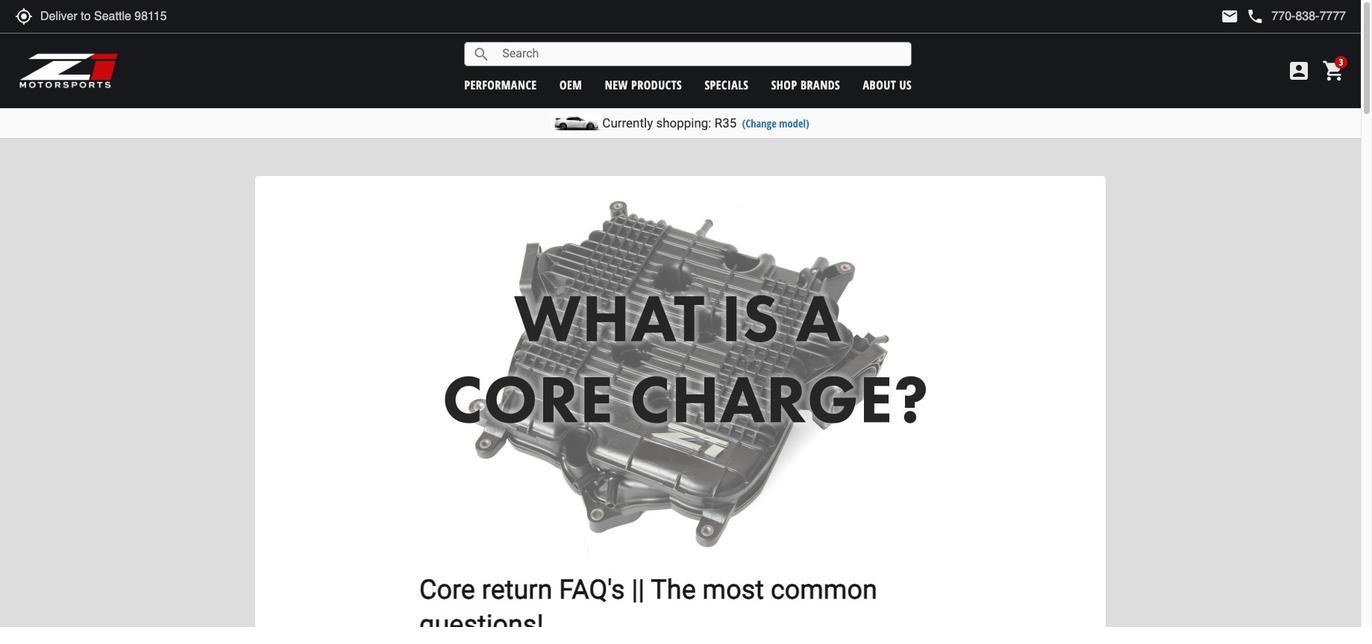Task type: vqa. For each thing, say whether or not it's contained in the screenshot.
'chevron_left'
no



Task type: describe. For each thing, give the bounding box(es) containing it.
us
[[900, 77, 912, 93]]

mail
[[1221, 7, 1239, 25]]

shopping:
[[656, 116, 712, 131]]

common
[[771, 575, 878, 606]]

new products link
[[605, 77, 682, 93]]

specials
[[705, 77, 749, 93]]

account_box
[[1288, 59, 1312, 83]]

model)
[[780, 116, 810, 131]]

||
[[632, 575, 645, 606]]

shop brands link
[[772, 77, 841, 93]]

shopping_cart
[[1323, 59, 1347, 83]]

phone link
[[1247, 7, 1347, 25]]

search
[[473, 45, 491, 63]]

about us
[[863, 77, 912, 93]]

faq's
[[559, 575, 625, 606]]

new
[[605, 77, 628, 93]]

shopping_cart link
[[1319, 59, 1347, 83]]

phone
[[1247, 7, 1265, 25]]

account_box link
[[1284, 59, 1315, 83]]

mail link
[[1221, 7, 1239, 25]]

performance link
[[464, 77, 537, 93]]

about us link
[[863, 77, 912, 93]]

specials link
[[705, 77, 749, 93]]

new products
[[605, 77, 682, 93]]

r35
[[715, 116, 737, 131]]

core return faq's || the most common questions!
[[420, 575, 878, 628]]



Task type: locate. For each thing, give the bounding box(es) containing it.
mail phone
[[1221, 7, 1265, 25]]

z1 motorsports logo image
[[19, 52, 119, 90]]

Search search field
[[491, 43, 912, 66]]

products
[[632, 77, 682, 93]]

shop brands
[[772, 77, 841, 93]]

performance
[[464, 77, 537, 93]]

the
[[651, 575, 696, 606]]

most
[[703, 575, 764, 606]]

(change model) link
[[743, 116, 810, 131]]

(change
[[743, 116, 777, 131]]

my_location
[[15, 7, 33, 25]]

oem
[[560, 77, 582, 93]]

return
[[482, 575, 553, 606]]

currently shopping: r35 (change model)
[[603, 116, 810, 131]]

about
[[863, 77, 897, 93]]

currently
[[603, 116, 653, 131]]

core
[[420, 575, 475, 606]]

questions!
[[420, 610, 544, 628]]

shop
[[772, 77, 798, 93]]

oem link
[[560, 77, 582, 93]]

brands
[[801, 77, 841, 93]]

core return faq's || the most common questions! image
[[420, 188, 942, 561]]



